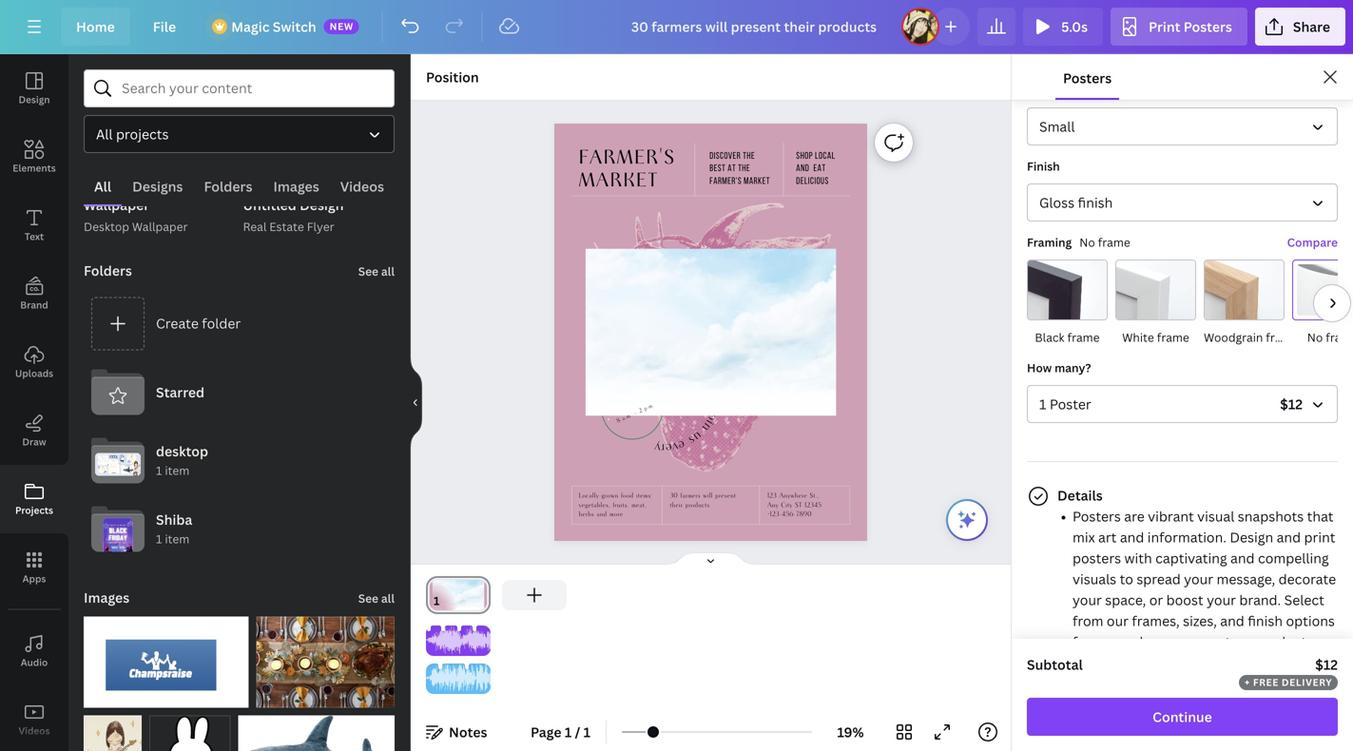 Task type: vqa. For each thing, say whether or not it's contained in the screenshot.
'Cover' inside the Beige Elegant Aesthetic Tender Beauty Facebook Cover by Aleksandra Chubar
no



Task type: describe. For each thing, give the bounding box(es) containing it.
switch
[[273, 18, 316, 36]]

o i
[[702, 411, 723, 429]]

projects button
[[0, 465, 68, 534]]

0 vertical spatial videos
[[340, 177, 384, 195]]

hide image
[[410, 357, 422, 448]]

present
[[715, 492, 736, 500]]

item for desktop
[[165, 463, 190, 479]]

p.m.
[[643, 402, 655, 413]]

canva assistant image
[[956, 509, 979, 532]]

untitled design real estate flyer
[[243, 196, 344, 234]]

r
[[661, 439, 665, 457]]

white
[[1123, 329, 1154, 345]]

frame for woodgrain frame
[[1266, 329, 1299, 345]]

How many? button
[[1027, 385, 1338, 423]]

v
[[671, 438, 680, 457]]

side panel tab list
[[0, 54, 68, 751]]

position button
[[418, 62, 487, 92]]

from
[[1073, 612, 1104, 630]]

city
[[781, 501, 793, 510]]

create folder
[[156, 314, 241, 332]]

text button
[[0, 191, 68, 260]]

+
[[1245, 676, 1251, 689]]

s
[[685, 431, 699, 450]]

decorate
[[1279, 570, 1336, 588]]

u
[[690, 427, 706, 446]]

your down captivating
[[1184, 570, 1214, 588]]

page
[[531, 723, 562, 741]]

print
[[1304, 528, 1336, 546]]

brand.
[[1240, 591, 1281, 609]]

2
[[638, 407, 644, 415]]

1 horizontal spatial e
[[676, 436, 688, 455]]

visuals
[[1073, 570, 1117, 588]]

see all button for images
[[356, 579, 397, 617]]

eat delicious
[[796, 164, 829, 187]]

posters for print
[[1184, 18, 1233, 36]]

locally-grown food items: vegetables, fruits, meat, herbs and more
[[579, 492, 653, 519]]

woodgrain frame
[[1204, 329, 1299, 345]]

Page title text field
[[448, 592, 456, 611]]

0 horizontal spatial farmer's
[[579, 146, 676, 170]]

compelling
[[1258, 549, 1329, 567]]

print
[[1149, 18, 1181, 36]]

frame down the gloss finish
[[1098, 234, 1131, 250]]

notes
[[449, 723, 487, 741]]

your down our
[[1095, 633, 1124, 651]]

food
[[621, 492, 634, 500]]

are
[[1124, 507, 1145, 525]]

design inside details posters are vibrant visual snapshots that mix art and information. design and print posters with captivating and compelling visuals to spread your message, decorate your space, or boost your brand. select from our frames, sizes, and finish options for your advocacy, event, or product.
[[1230, 528, 1274, 546]]

screenshot 2023-11-27 at 10.13.04 pm.png image
[[84, 617, 249, 708]]

—
[[632, 409, 639, 417]]

no frame
[[1308, 329, 1353, 345]]

Search your content search field
[[122, 70, 382, 107]]

designs button
[[122, 168, 193, 204]]

+ free delivery
[[1245, 676, 1333, 689]]

snapshots
[[1238, 507, 1304, 525]]

1 vertical spatial wallpaper
[[132, 219, 188, 234]]

folder
[[202, 314, 241, 332]]

screenshot 2023-11-27 at 3.04.05 pm.png image
[[256, 617, 395, 708]]

no frame image
[[1294, 261, 1353, 321]]

and up event,
[[1221, 612, 1245, 630]]

0 horizontal spatial videos button
[[0, 686, 68, 751]]

12345
[[805, 501, 822, 510]]

see all button for folders
[[356, 251, 397, 289]]

123
[[767, 492, 777, 500]]

that
[[1307, 507, 1334, 525]]

black frame image
[[1028, 261, 1109, 321]]

compare button
[[1287, 234, 1338, 250]]

how many?
[[1027, 360, 1091, 376]]

7890
[[796, 511, 812, 519]]

real
[[243, 219, 267, 234]]

market inside farmer's market
[[579, 169, 659, 193]]

5.0s image
[[426, 580, 491, 611]]

event,
[[1195, 633, 1235, 651]]

starred
[[156, 383, 205, 401]]

magic
[[231, 18, 270, 36]]

and inside locally-grown food items: vegetables, fruits, meat, herbs and more
[[597, 511, 607, 519]]

and up compelling
[[1277, 528, 1301, 546]]

0 horizontal spatial no
[[1080, 234, 1095, 250]]

woodgrain
[[1204, 329, 1263, 345]]

1 for desktop 1 item
[[156, 463, 162, 479]]

audio button
[[0, 617, 68, 686]]

audio
[[21, 656, 48, 669]]

main menu bar
[[0, 0, 1353, 54]]

items:
[[636, 492, 653, 500]]

white frame
[[1123, 329, 1190, 345]]

small
[[1040, 117, 1075, 135]]

folders button
[[193, 168, 263, 204]]

their
[[670, 501, 683, 510]]

n
[[698, 419, 716, 436]]

details posters are vibrant visual snapshots that mix art and information. design and print posters with captivating and compelling visuals to spread your message, decorate your space, or boost your brand. select from our frames, sizes, and finish options for your advocacy, event, or product.
[[1058, 486, 1336, 651]]

8
[[616, 417, 622, 425]]

0 vertical spatial videos button
[[330, 168, 395, 204]]

farmer's market
[[579, 146, 676, 193]]

white frame button
[[1116, 260, 1197, 347]]

all for all projects
[[96, 125, 113, 143]]

Select ownership filter button
[[84, 115, 395, 153]]

continue
[[1153, 708, 1213, 726]]

page 1 / 1
[[531, 723, 591, 741]]

1 for shiba 1 item
[[156, 531, 162, 547]]

elements button
[[0, 123, 68, 191]]

see all for folders
[[358, 263, 395, 279]]

local
[[815, 151, 836, 161]]

8 a.m. — 2 p.m.
[[616, 402, 655, 425]]

videos inside side panel tab list
[[19, 725, 50, 738]]

posters button
[[1056, 54, 1120, 100]]

black
[[1035, 329, 1065, 345]]

estate
[[269, 219, 304, 234]]

with
[[1125, 549, 1152, 567]]

y
[[654, 439, 661, 457]]

wednesday
[[612, 394, 652, 418]]

farmers
[[680, 492, 701, 500]]

gloss
[[1040, 193, 1075, 212]]

to
[[1120, 570, 1134, 588]]

free
[[1253, 676, 1279, 689]]

home link
[[61, 8, 130, 46]]

create folder button
[[84, 289, 395, 358]]

select
[[1285, 591, 1325, 609]]

1 image.png image from the left
[[150, 716, 230, 751]]

anywhere
[[779, 492, 807, 500]]

1 trimming position slider from the top
[[426, 626, 491, 656]]



Task type: locate. For each thing, give the bounding box(es) containing it.
0 vertical spatial images
[[273, 177, 319, 195]]

1 horizontal spatial videos button
[[330, 168, 395, 204]]

frame inside white frame "button"
[[1157, 329, 1190, 345]]

1 vertical spatial trimming position slider
[[426, 664, 491, 694]]

share button
[[1255, 8, 1346, 46]]

frame down no frame image
[[1326, 329, 1353, 345]]

1 inside how many? button
[[1040, 395, 1047, 413]]

1 item from the top
[[165, 463, 190, 479]]

19% button
[[820, 717, 882, 748]]

1 poster
[[1040, 395, 1092, 413]]

design inside untitled design real estate flyer
[[300, 196, 344, 214]]

2 see all button from the top
[[356, 579, 397, 617]]

and
[[796, 164, 810, 174], [597, 511, 607, 519], [1120, 528, 1145, 546], [1277, 528, 1301, 546], [1231, 549, 1255, 567], [1221, 612, 1245, 630]]

0 vertical spatial wallpaper
[[84, 196, 149, 214]]

poster
[[1050, 395, 1092, 413]]

home
[[76, 18, 115, 36]]

1 vertical spatial design
[[300, 196, 344, 214]]

posters down 5.0s
[[1063, 69, 1112, 87]]

advocacy,
[[1128, 633, 1191, 651]]

1 vertical spatial posters
[[1063, 69, 1112, 87]]

images up untitled design real estate flyer
[[273, 177, 319, 195]]

1 vertical spatial folders
[[84, 261, 132, 279]]

0 vertical spatial trimming, start edge slider
[[426, 626, 439, 656]]

trimming, start edge slider for second trimming position slider from the top of the page
[[426, 664, 439, 694]]

$12 inside how many? button
[[1280, 395, 1303, 413]]

image.png image
[[150, 716, 230, 751], [238, 716, 395, 751]]

123 anywhere st., any city st 12345 +123-456-7890
[[767, 492, 822, 519]]

print posters
[[1149, 18, 1233, 36]]

2 trimming, end edge slider from the top
[[477, 664, 491, 694]]

trimming position slider up notes button
[[426, 664, 491, 694]]

0 horizontal spatial folders
[[84, 261, 132, 279]]

trimming, end edge slider up notes
[[477, 664, 491, 694]]

trimming position slider
[[426, 626, 491, 656], [426, 664, 491, 694]]

e right y
[[665, 439, 673, 457]]

wallpaper down designs at the top of page
[[132, 219, 188, 234]]

1 vertical spatial images
[[84, 588, 130, 607]]

products
[[685, 501, 710, 510]]

1 all from the top
[[381, 263, 395, 279]]

videos down the audio
[[19, 725, 50, 738]]

uploads button
[[0, 328, 68, 397]]

st
[[795, 501, 802, 510]]

1 vertical spatial $12
[[1316, 656, 1338, 674]]

discover the best at the farmer's market
[[710, 152, 770, 186]]

1 see all button from the top
[[356, 251, 397, 289]]

farmer's
[[579, 146, 676, 170], [710, 177, 742, 186]]

vibrant
[[1148, 507, 1194, 525]]

see all for images
[[358, 590, 395, 606]]

2 vertical spatial design
[[1230, 528, 1274, 546]]

posters inside details posters are vibrant visual snapshots that mix art and information. design and print posters with captivating and compelling visuals to spread your message, decorate your space, or boost your brand. select from our frames, sizes, and finish options for your advocacy, event, or product.
[[1073, 507, 1121, 525]]

frame for white frame
[[1157, 329, 1190, 345]]

1 for page 1 / 1
[[565, 723, 572, 741]]

your up from
[[1073, 591, 1102, 609]]

and down vegetables,
[[597, 511, 607, 519]]

1 horizontal spatial no
[[1308, 329, 1323, 345]]

see all
[[358, 263, 395, 279], [358, 590, 395, 606]]

$12
[[1280, 395, 1303, 413], [1316, 656, 1338, 674]]

the right 'at'
[[738, 164, 750, 174]]

all inside button
[[94, 177, 111, 195]]

wallpaper up desktop
[[84, 196, 149, 214]]

will
[[703, 492, 713, 500]]

trimming, start edge slider for 1st trimming position slider from the top of the page
[[426, 626, 439, 656]]

videos button up flyer
[[330, 168, 395, 204]]

all projects
[[96, 125, 169, 143]]

images right apps button
[[84, 588, 130, 607]]

1 horizontal spatial or
[[1238, 633, 1252, 651]]

1 down shiba
[[156, 531, 162, 547]]

0 vertical spatial or
[[1150, 591, 1163, 609]]

0 vertical spatial no
[[1080, 234, 1095, 250]]

0 vertical spatial folders
[[204, 177, 252, 195]]

0 vertical spatial item
[[165, 463, 190, 479]]

gloss finish
[[1040, 193, 1113, 212]]

1 vertical spatial see all
[[358, 590, 395, 606]]

farmer's down 'at'
[[710, 177, 742, 186]]

at
[[728, 164, 736, 174]]

1 vertical spatial see
[[358, 590, 379, 606]]

any
[[767, 501, 779, 510]]

item for shiba
[[165, 531, 190, 547]]

1 horizontal spatial $12
[[1316, 656, 1338, 674]]

2 vertical spatial posters
[[1073, 507, 1121, 525]]

framing
[[1027, 234, 1072, 250]]

1 horizontal spatial market
[[744, 177, 770, 186]]

0 horizontal spatial or
[[1150, 591, 1163, 609]]

draw button
[[0, 397, 68, 465]]

file button
[[138, 8, 191, 46]]

item down shiba
[[165, 531, 190, 547]]

projects
[[116, 125, 169, 143]]

0 horizontal spatial market
[[579, 169, 659, 193]]

1 vertical spatial the
[[738, 164, 750, 174]]

2 see all from the top
[[358, 590, 395, 606]]

2 item from the top
[[165, 531, 190, 547]]

shiba 1 item
[[156, 511, 192, 547]]

frame for no frame
[[1326, 329, 1353, 345]]

draw
[[22, 436, 46, 448]]

compare
[[1287, 234, 1338, 250]]

e
[[676, 436, 688, 455], [665, 439, 673, 457]]

0 vertical spatial all
[[381, 263, 395, 279]]

options
[[1286, 612, 1335, 630]]

2 see from the top
[[358, 590, 379, 606]]

0 vertical spatial farmer's
[[579, 146, 676, 170]]

0 vertical spatial trimming position slider
[[426, 626, 491, 656]]

2 trimming, start edge slider from the top
[[426, 664, 439, 694]]

0 vertical spatial see all
[[358, 263, 395, 279]]

projects
[[15, 504, 53, 517]]

1 horizontal spatial image.png image
[[238, 716, 395, 751]]

design
[[18, 93, 50, 106], [300, 196, 344, 214], [1230, 528, 1274, 546]]

frame left no frame
[[1266, 329, 1299, 345]]

folders inside button
[[204, 177, 252, 195]]

posters for details
[[1073, 507, 1121, 525]]

no inside no frame button
[[1308, 329, 1323, 345]]

0 vertical spatial posters
[[1184, 18, 1233, 36]]

0 horizontal spatial design
[[18, 93, 50, 106]]

new
[[330, 20, 354, 33]]

1 vertical spatial videos
[[19, 725, 50, 738]]

finish inside details posters are vibrant visual snapshots that mix art and information. design and print posters with captivating and compelling visuals to spread your message, decorate your space, or boost your brand. select from our frames, sizes, and finish options for your advocacy, event, or product.
[[1248, 612, 1283, 630]]

message,
[[1217, 570, 1276, 588]]

images button
[[263, 168, 330, 204]]

trimming position slider down page title text box
[[426, 626, 491, 656]]

1 down the desktop
[[156, 463, 162, 479]]

1 inside desktop 1 item
[[156, 463, 162, 479]]

frame inside no frame button
[[1326, 329, 1353, 345]]

folders
[[204, 177, 252, 195], [84, 261, 132, 279]]

hide pages image
[[665, 552, 757, 567]]

your up sizes,
[[1207, 591, 1236, 609]]

videos right the images button
[[340, 177, 384, 195]]

0 horizontal spatial videos
[[19, 725, 50, 738]]

the right discover
[[743, 152, 755, 161]]

or right event,
[[1238, 633, 1252, 651]]

flyer
[[307, 219, 334, 234]]

0 vertical spatial $12
[[1280, 395, 1303, 413]]

1 left poster
[[1040, 395, 1047, 413]]

posters up art
[[1073, 507, 1121, 525]]

1 horizontal spatial images
[[273, 177, 319, 195]]

farmer's left best
[[579, 146, 676, 170]]

continue button
[[1027, 698, 1338, 736]]

456-
[[782, 511, 796, 519]]

0 vertical spatial trimming, end edge slider
[[477, 626, 491, 656]]

trimming, start edge slider down 5.0s image
[[426, 626, 439, 656]]

and down are
[[1120, 528, 1145, 546]]

and down shop on the right top
[[796, 164, 810, 174]]

1 inside shiba 1 item
[[156, 531, 162, 547]]

2 trimming position slider from the top
[[426, 664, 491, 694]]

shop local and
[[796, 151, 836, 174]]

$12 down woodgrain frame
[[1280, 395, 1303, 413]]

all for all
[[94, 177, 111, 195]]

trimming, start edge slider up notes button
[[426, 664, 439, 694]]

how
[[1027, 360, 1052, 376]]

all inside 'button'
[[96, 125, 113, 143]]

wallpaper
[[84, 196, 149, 214], [132, 219, 188, 234]]

posters inside button
[[1063, 69, 1112, 87]]

trimming, end edge slider
[[477, 626, 491, 656], [477, 664, 491, 694]]

1 vertical spatial all
[[381, 590, 395, 606]]

brand
[[20, 299, 48, 311]]

share
[[1293, 18, 1331, 36]]

30 farmers will present their products
[[670, 492, 736, 510]]

item inside shiba 1 item
[[165, 531, 190, 547]]

1 vertical spatial all
[[94, 177, 111, 195]]

Design title text field
[[616, 8, 894, 46]]

1 trimming, start edge slider from the top
[[426, 626, 439, 656]]

trimming, end edge slider down 5.0s image
[[477, 626, 491, 656]]

videos
[[340, 177, 384, 195], [19, 725, 50, 738]]

no down no frame image
[[1308, 329, 1323, 345]]

image.png image down screenshot 2023-11-27 at 3.04.05 pm.png image
[[238, 716, 395, 751]]

frame inside woodgrain frame button
[[1266, 329, 1299, 345]]

image.png image down screenshot 2023-11-27 at 10.13.04 pm.png image
[[150, 716, 230, 751]]

desktop 1 item
[[156, 442, 208, 479]]

white frame image
[[1117, 261, 1197, 321]]

finish right gloss
[[1078, 193, 1113, 212]]

space,
[[1105, 591, 1146, 609]]

and inside shop local and
[[796, 164, 810, 174]]

0 vertical spatial see all button
[[356, 251, 397, 289]]

apps button
[[0, 534, 68, 602]]

1 vertical spatial farmer's
[[710, 177, 742, 186]]

screenshot 2023-11-27 at 3.01.25 pm.png image
[[84, 716, 142, 751]]

1 trimming, end edge slider from the top
[[477, 626, 491, 656]]

2 image.png image from the left
[[238, 716, 395, 751]]

1 vertical spatial no
[[1308, 329, 1323, 345]]

5.0s button
[[1024, 8, 1103, 46]]

videos button down the audio
[[0, 686, 68, 751]]

1 see from the top
[[358, 263, 379, 279]]

woodgrain frame image
[[1205, 261, 1286, 321]]

1 horizontal spatial farmer's
[[710, 177, 742, 186]]

1 horizontal spatial finish
[[1248, 612, 1283, 630]]

many?
[[1055, 360, 1091, 376]]

best
[[710, 164, 726, 174]]

frame right white on the right top of the page
[[1157, 329, 1190, 345]]

all for images
[[381, 590, 395, 606]]

market
[[579, 169, 659, 193], [744, 177, 770, 186]]

$12 for 1 poster
[[1280, 395, 1303, 413]]

a.m.
[[621, 412, 633, 423]]

1 left /
[[565, 723, 572, 741]]

1 vertical spatial trimming, end edge slider
[[477, 664, 491, 694]]

$12 for subtotal
[[1316, 656, 1338, 674]]

2 all from the top
[[381, 590, 395, 606]]

e left u on the right bottom of page
[[676, 436, 688, 455]]

our
[[1107, 612, 1129, 630]]

1 vertical spatial trimming, start edge slider
[[426, 664, 439, 694]]

design down snapshots
[[1230, 528, 1274, 546]]

images
[[273, 177, 319, 195], [84, 588, 130, 607]]

farmer's inside discover the best at the farmer's market
[[710, 177, 742, 186]]

position
[[426, 68, 479, 86]]

item inside desktop 1 item
[[165, 463, 190, 479]]

0 horizontal spatial $12
[[1280, 395, 1303, 413]]

brand button
[[0, 260, 68, 328]]

0 horizontal spatial images
[[84, 588, 130, 607]]

finish down brand.
[[1248, 612, 1283, 630]]

images inside button
[[273, 177, 319, 195]]

see for folders
[[358, 263, 379, 279]]

and up message,
[[1231, 549, 1255, 567]]

0 vertical spatial finish
[[1078, 193, 1113, 212]]

framing no frame
[[1027, 234, 1131, 250]]

1 vertical spatial see all button
[[356, 579, 397, 617]]

frame for black frame
[[1068, 329, 1100, 345]]

trimming, start edge slider
[[426, 626, 439, 656], [426, 664, 439, 694]]

all left "projects"
[[96, 125, 113, 143]]

videos button
[[330, 168, 395, 204], [0, 686, 68, 751]]

i
[[702, 417, 719, 429]]

design up flyer
[[300, 196, 344, 214]]

item down the desktop
[[165, 463, 190, 479]]

all for folders
[[381, 263, 395, 279]]

all up desktop
[[94, 177, 111, 195]]

0 horizontal spatial finish
[[1078, 193, 1113, 212]]

0 vertical spatial design
[[18, 93, 50, 106]]

locally-
[[579, 492, 602, 500]]

1 horizontal spatial design
[[300, 196, 344, 214]]

posters right print
[[1184, 18, 1233, 36]]

1 right /
[[584, 723, 591, 741]]

1 see all from the top
[[358, 263, 395, 279]]

0 vertical spatial the
[[743, 152, 755, 161]]

0 horizontal spatial image.png image
[[150, 716, 230, 751]]

details
[[1058, 486, 1103, 504]]

or up frames,
[[1150, 591, 1163, 609]]

your
[[1184, 570, 1214, 588], [1073, 591, 1102, 609], [1207, 591, 1236, 609], [1095, 633, 1124, 651]]

product.
[[1255, 633, 1311, 651]]

visual
[[1198, 507, 1235, 525]]

1 horizontal spatial folders
[[204, 177, 252, 195]]

Finish button
[[1027, 183, 1338, 222]]

trimming, end edge slider for 1st trimming position slider from the top of the page
[[477, 626, 491, 656]]

folders up untitled
[[204, 177, 252, 195]]

Small button
[[1027, 107, 1338, 145]]

0 horizontal spatial e
[[665, 439, 673, 457]]

eat
[[814, 164, 826, 174]]

1 vertical spatial item
[[165, 531, 190, 547]]

1 vertical spatial videos button
[[0, 686, 68, 751]]

1 vertical spatial finish
[[1248, 612, 1283, 630]]

1 vertical spatial or
[[1238, 633, 1252, 651]]

folders down desktop
[[84, 261, 132, 279]]

design up elements button
[[18, 93, 50, 106]]

1 horizontal spatial videos
[[340, 177, 384, 195]]

frame inside black frame button
[[1068, 329, 1100, 345]]

0 vertical spatial all
[[96, 125, 113, 143]]

2 horizontal spatial design
[[1230, 528, 1274, 546]]

no right framing
[[1080, 234, 1095, 250]]

art
[[1099, 528, 1117, 546]]

trimming, end edge slider for second trimming position slider from the top of the page
[[477, 664, 491, 694]]

captivating
[[1156, 549, 1228, 567]]

posters inside dropdown button
[[1184, 18, 1233, 36]]

design inside button
[[18, 93, 50, 106]]

o
[[704, 411, 723, 425]]

$12 up the delivery
[[1316, 656, 1338, 674]]

market inside discover the best at the farmer's market
[[744, 177, 770, 186]]

frame up many? at right top
[[1068, 329, 1100, 345]]

0 vertical spatial see
[[358, 263, 379, 279]]

finish inside "button"
[[1078, 193, 1113, 212]]

see for images
[[358, 590, 379, 606]]



